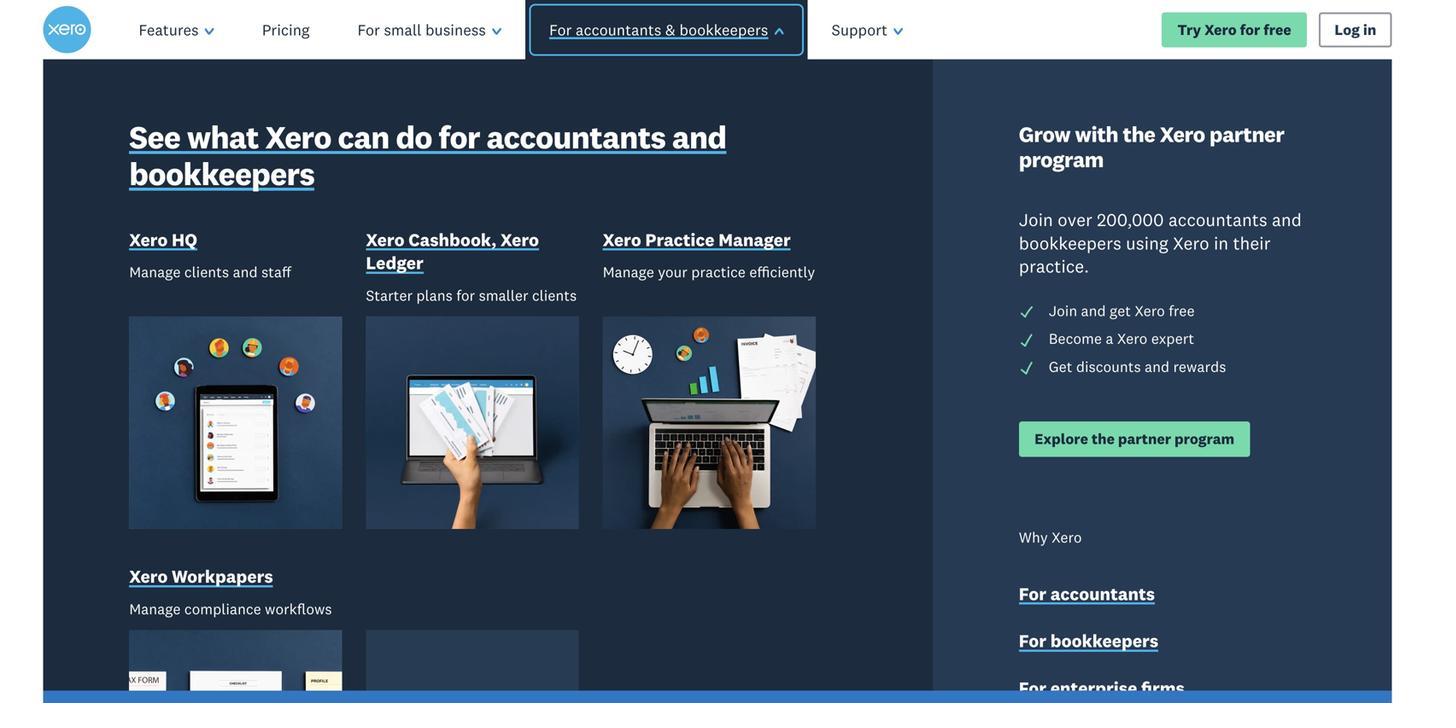 Task type: locate. For each thing, give the bounding box(es) containing it.
see
[[129, 117, 180, 157]]

get 50% off for 4 months when you purchase xero.
[[158, 542, 538, 609]]

back to what you love with xero accounting software
[[158, 107, 531, 519]]

xero inside join over 200,000 accountants and bookkeepers using xero in their practice.
[[1173, 232, 1209, 255]]

xero inside "link"
[[1205, 20, 1237, 39]]

you
[[336, 172, 455, 261], [158, 575, 202, 609]]

0 vertical spatial get
[[1049, 358, 1073, 376]]

join up become
[[1049, 302, 1077, 320]]

log in link
[[1319, 12, 1392, 48]]

program down rewards
[[1175, 430, 1235, 449]]

do for see
[[396, 117, 432, 157]]

0 vertical spatial included image
[[1019, 305, 1034, 320]]

you inside the back to what you love with xero accounting software
[[336, 172, 455, 261]]

what right learn
[[217, 653, 252, 671]]

1 vertical spatial the
[[1092, 430, 1115, 449]]

manage left "your"
[[603, 263, 654, 282]]

for
[[1240, 20, 1260, 39], [439, 117, 480, 157], [456, 287, 475, 305], [309, 542, 344, 576]]

1 vertical spatial free
[[1169, 302, 1195, 320]]

for inside "link"
[[1240, 20, 1260, 39]]

1 vertical spatial program
[[1175, 430, 1235, 449]]

0 horizontal spatial do
[[319, 653, 336, 671]]

bookkeepers down "over"
[[1019, 232, 1122, 255]]

clients right smaller
[[532, 287, 577, 305]]

off
[[270, 542, 302, 576]]

and
[[672, 117, 726, 157], [1272, 209, 1302, 231], [233, 263, 258, 282], [1081, 302, 1106, 320], [1145, 358, 1170, 376]]

what right see
[[187, 117, 259, 157]]

1 vertical spatial join
[[1049, 302, 1077, 320]]

using
[[1126, 232, 1169, 255]]

for inside get 50% off for 4 months when you purchase xero.
[[309, 542, 344, 576]]

get down become
[[1049, 358, 1073, 376]]

1 vertical spatial clients
[[532, 287, 577, 305]]

1 vertical spatial included image
[[1019, 333, 1034, 348]]

bookkeepers
[[679, 20, 768, 40], [129, 154, 314, 194], [1019, 232, 1122, 255], [1051, 631, 1159, 653]]

manage compliance workflows
[[129, 600, 332, 619]]

what for see
[[187, 117, 259, 157]]

0 horizontal spatial you
[[158, 575, 202, 609]]

firms
[[1141, 678, 1185, 700]]

discounts
[[1076, 358, 1141, 376]]

with
[[1075, 121, 1118, 148], [308, 236, 452, 326]]

rewards
[[1173, 358, 1226, 376]]

what up the 'manage clients and staff'
[[158, 172, 321, 261]]

0 vertical spatial with
[[1075, 121, 1118, 148]]

1 horizontal spatial do
[[396, 117, 432, 157]]

become a xero expert
[[1049, 330, 1194, 348]]

accounting
[[158, 366, 522, 455]]

see what xero can do for accountants and bookkeepers
[[129, 117, 726, 194]]

bookkeepers right &
[[679, 20, 768, 40]]

0 horizontal spatial in
[[1214, 232, 1229, 255]]

grow with the xero partner program
[[1019, 121, 1284, 173]]

2 vertical spatial what
[[217, 653, 252, 671]]

for for for accountants
[[1019, 583, 1047, 606]]

log
[[1335, 20, 1360, 39]]

0 horizontal spatial can
[[290, 653, 315, 671]]

a xero user decorating a cake with blue icing. social proof badges surrounding the circular image. image
[[732, 60, 1392, 704]]

xero inside the see what xero can do for accountants and bookkeepers
[[265, 117, 331, 157]]

1 vertical spatial in
[[1214, 232, 1229, 255]]

in
[[1363, 20, 1377, 39], [1214, 232, 1229, 255]]

0 horizontal spatial program
[[1019, 146, 1104, 173]]

do left to
[[396, 117, 432, 157]]

get inside get 50% off for 4 months when you purchase xero.
[[158, 542, 201, 576]]

1 vertical spatial get
[[158, 542, 201, 576]]

for
[[358, 20, 380, 40], [549, 20, 572, 40], [1019, 583, 1047, 606], [1019, 631, 1047, 653], [1019, 678, 1047, 700]]

xero workpapers
[[129, 566, 273, 588]]

1 horizontal spatial can
[[338, 117, 389, 157]]

xero
[[1205, 20, 1237, 39], [265, 117, 331, 157], [1160, 121, 1205, 148], [129, 229, 168, 251], [366, 229, 405, 251], [501, 229, 539, 251], [603, 229, 641, 251], [1173, 232, 1209, 255], [158, 301, 308, 390], [1135, 302, 1165, 320], [1117, 330, 1148, 348], [1052, 529, 1082, 547], [129, 566, 168, 588], [255, 653, 287, 671]]

manage for practice
[[603, 263, 654, 282]]

months
[[373, 542, 466, 576]]

1 vertical spatial do
[[319, 653, 336, 671]]

clients down hq
[[184, 263, 229, 282]]

staff
[[261, 263, 291, 282]]

free left log at the right top of page
[[1264, 20, 1292, 39]]

can inside the see what xero can do for accountants and bookkeepers
[[338, 117, 389, 157]]

what
[[187, 117, 259, 157], [158, 172, 321, 261], [217, 653, 252, 671]]

1 horizontal spatial with
[[1075, 121, 1118, 148]]

0 horizontal spatial with
[[308, 236, 452, 326]]

program up "over"
[[1019, 146, 1104, 173]]

practice.
[[1019, 256, 1089, 278]]

0 vertical spatial free
[[1264, 20, 1292, 39]]

0 vertical spatial in
[[1363, 20, 1377, 39]]

1 vertical spatial with
[[308, 236, 452, 326]]

manage down xero workpapers link
[[129, 600, 181, 619]]

free up expert at right
[[1169, 302, 1195, 320]]

for inside dropdown button
[[358, 20, 380, 40]]

join over 200,000 accountants and bookkeepers using xero in their practice.
[[1019, 209, 1302, 278]]

program
[[1019, 146, 1104, 173], [1175, 430, 1235, 449]]

1 horizontal spatial the
[[1123, 121, 1155, 148]]

explore the partner program link
[[1019, 422, 1250, 457]]

plans
[[416, 287, 453, 305]]

see what xero can do for accountants and bookkeepers link
[[129, 117, 847, 198]]

for accountants
[[1019, 583, 1155, 606]]

for bookkeepers link
[[1019, 630, 1159, 657]]

accountants
[[576, 20, 662, 40], [487, 117, 666, 157], [1169, 209, 1268, 231], [1051, 583, 1155, 606]]

accountants inside dropdown button
[[576, 20, 662, 40]]

0 vertical spatial clients
[[184, 263, 229, 282]]

you inside get 50% off for 4 months when you purchase xero.
[[158, 575, 202, 609]]

get for get discounts and rewards
[[1049, 358, 1073, 376]]

get
[[1049, 358, 1073, 376], [158, 542, 201, 576]]

enterprise
[[1051, 678, 1137, 700]]

do
[[396, 117, 432, 157], [319, 653, 336, 671]]

bookkeepers inside dropdown button
[[679, 20, 768, 40]]

1 vertical spatial you
[[158, 575, 202, 609]]

0 horizontal spatial partner
[[1118, 430, 1171, 449]]

why xero
[[1019, 529, 1082, 547]]

0 horizontal spatial the
[[1092, 430, 1115, 449]]

do inside the see what xero can do for accountants and bookkeepers
[[396, 117, 432, 157]]

manage
[[129, 263, 181, 282], [603, 263, 654, 282], [129, 600, 181, 619]]

smaller
[[479, 287, 528, 305]]

1 horizontal spatial get
[[1049, 358, 1073, 376]]

0 vertical spatial do
[[396, 117, 432, 157]]

for small business
[[358, 20, 486, 40]]

can
[[338, 117, 389, 157], [290, 653, 315, 671]]

their
[[1233, 232, 1271, 255]]

1 horizontal spatial partner
[[1210, 121, 1284, 148]]

1 horizontal spatial program
[[1175, 430, 1235, 449]]

1 horizontal spatial you
[[336, 172, 455, 261]]

0 vertical spatial can
[[338, 117, 389, 157]]

practice
[[645, 229, 715, 251]]

join and get xero free
[[1049, 302, 1195, 320]]

bookkeepers up hq
[[129, 154, 314, 194]]

for for for accountants & bookkeepers
[[549, 20, 572, 40]]

why
[[1019, 529, 1048, 547]]

get left 50%
[[158, 542, 201, 576]]

0 vertical spatial program
[[1019, 146, 1104, 173]]

join left "over"
[[1019, 209, 1053, 231]]

clients
[[184, 263, 229, 282], [532, 287, 577, 305]]

included image up included icon
[[1019, 333, 1034, 348]]

free
[[1264, 20, 1292, 39], [1169, 302, 1195, 320]]

0 horizontal spatial free
[[1169, 302, 1195, 320]]

support button
[[808, 0, 927, 60]]

in left their
[[1214, 232, 1229, 255]]

accountants inside the see what xero can do for accountants and bookkeepers
[[487, 117, 666, 157]]

pricing link
[[238, 0, 334, 60]]

manage down xero hq link
[[129, 263, 181, 282]]

included image
[[1019, 305, 1034, 320], [1019, 333, 1034, 348]]

0 vertical spatial you
[[336, 172, 455, 261]]

hq
[[172, 229, 197, 251]]

get for get 50% off for 4 months when you purchase xero.
[[158, 542, 201, 576]]

compliance
[[184, 600, 261, 619]]

1 vertical spatial what
[[158, 172, 321, 261]]

0 vertical spatial what
[[187, 117, 259, 157]]

do for learn
[[319, 653, 336, 671]]

in right log at the right top of page
[[1363, 20, 1377, 39]]

for accountants link
[[1019, 583, 1155, 610]]

0 vertical spatial partner
[[1210, 121, 1284, 148]]

join for join and get xero free
[[1049, 302, 1077, 320]]

0 vertical spatial the
[[1123, 121, 1155, 148]]

xero.
[[328, 575, 391, 609]]

included image down practice.
[[1019, 305, 1034, 320]]

join inside join over 200,000 accountants and bookkeepers using xero in their practice.
[[1019, 209, 1053, 231]]

1 horizontal spatial clients
[[532, 287, 577, 305]]

1 horizontal spatial free
[[1264, 20, 1292, 39]]

1 horizontal spatial in
[[1363, 20, 1377, 39]]

do down workflows
[[319, 653, 336, 671]]

for inside dropdown button
[[549, 20, 572, 40]]

0 horizontal spatial get
[[158, 542, 201, 576]]

1 included image from the top
[[1019, 305, 1034, 320]]

join
[[1019, 209, 1053, 231], [1049, 302, 1077, 320]]

the inside explore the partner program link
[[1092, 430, 1115, 449]]

0 vertical spatial join
[[1019, 209, 1053, 231]]

included image
[[1019, 361, 1034, 376]]

what inside the see what xero can do for accountants and bookkeepers
[[187, 117, 259, 157]]

partner
[[1210, 121, 1284, 148], [1118, 430, 1171, 449]]

ledger
[[366, 252, 424, 274]]

log in
[[1335, 20, 1377, 39]]

included image for join and get xero free
[[1019, 305, 1034, 320]]

try
[[1178, 20, 1201, 39]]

get discounts and rewards
[[1049, 358, 1226, 376]]

1 vertical spatial can
[[290, 653, 315, 671]]

2 included image from the top
[[1019, 333, 1034, 348]]

join for join over 200,000 accountants and bookkeepers using xero in their practice.
[[1019, 209, 1053, 231]]

free inside "link"
[[1264, 20, 1292, 39]]

cashbook,
[[409, 229, 497, 251]]



Task type: vqa. For each thing, say whether or not it's contained in the screenshot.
plan at the right of page
no



Task type: describe. For each thing, give the bounding box(es) containing it.
xero workpapers link
[[129, 566, 273, 592]]

200,000
[[1097, 209, 1164, 231]]

features
[[139, 20, 199, 40]]

love
[[158, 236, 293, 326]]

1 vertical spatial partner
[[1118, 430, 1171, 449]]

for bookkeepers
[[1019, 631, 1159, 653]]

back
[[289, 107, 447, 196]]

efficiently
[[749, 263, 815, 282]]

become
[[1049, 330, 1102, 348]]

learn what xero can do
[[174, 653, 336, 671]]

xero inside grow with the xero partner program
[[1160, 121, 1205, 148]]

bookkeepers inside join over 200,000 accountants and bookkeepers using xero in their practice.
[[1019, 232, 1122, 255]]

xero practice manager
[[603, 229, 791, 251]]

over
[[1058, 209, 1093, 231]]

what inside the back to what you love with xero accounting software
[[158, 172, 321, 261]]

xero hq link
[[129, 228, 197, 255]]

workpapers
[[172, 566, 273, 588]]

a
[[1106, 330, 1114, 348]]

try xero for free
[[1178, 20, 1292, 39]]

support
[[832, 20, 888, 40]]

features button
[[115, 0, 238, 60]]

starter plans for smaller clients
[[366, 287, 577, 305]]

bookkeepers inside the see what xero can do for accountants and bookkeepers
[[129, 154, 314, 194]]

grow
[[1019, 121, 1071, 148]]

purchase
[[209, 575, 321, 609]]

what for learn
[[217, 653, 252, 671]]

xero homepage image
[[43, 6, 91, 54]]

included image for become a xero expert
[[1019, 333, 1034, 348]]

learn
[[174, 653, 213, 671]]

and inside the see what xero can do for accountants and bookkeepers
[[672, 117, 726, 157]]

and inside join over 200,000 accountants and bookkeepers using xero in their practice.
[[1272, 209, 1302, 231]]

try xero for free link
[[1162, 12, 1307, 48]]

for inside the see what xero can do for accountants and bookkeepers
[[439, 117, 480, 157]]

with inside grow with the xero partner program
[[1075, 121, 1118, 148]]

your
[[658, 263, 688, 282]]

manage for hq
[[129, 263, 181, 282]]

explore the partner program
[[1035, 430, 1235, 449]]

for enterprise firms
[[1019, 678, 1185, 700]]

manage clients and staff
[[129, 263, 291, 282]]

accountants inside join over 200,000 accountants and bookkeepers using xero in their practice.
[[1169, 209, 1268, 231]]

can for learn
[[290, 653, 315, 671]]

get
[[1110, 302, 1131, 320]]

0 horizontal spatial clients
[[184, 263, 229, 282]]

xero cashbook, xero ledger link
[[366, 228, 579, 278]]

for accountants & bookkeepers
[[549, 20, 768, 40]]

for for for enterprise firms
[[1019, 678, 1047, 700]]

starter
[[366, 287, 413, 305]]

expert
[[1151, 330, 1194, 348]]

the inside grow with the xero partner program
[[1123, 121, 1155, 148]]

workflows
[[265, 600, 332, 619]]

explore
[[1035, 430, 1088, 449]]

can for see
[[338, 117, 389, 157]]

for small business button
[[334, 0, 525, 60]]

for accountants & bookkeepers button
[[519, 0, 814, 60]]

&
[[665, 20, 676, 40]]

xero practice manager link
[[603, 228, 791, 255]]

small
[[384, 20, 422, 40]]

learn what xero can do link
[[158, 645, 352, 680]]

xero hq
[[129, 229, 197, 251]]

software
[[158, 430, 444, 519]]

4
[[350, 542, 366, 576]]

partner inside grow with the xero partner program
[[1210, 121, 1284, 148]]

with inside the back to what you love with xero accounting software
[[308, 236, 452, 326]]

50%
[[208, 542, 263, 576]]

pricing
[[262, 20, 310, 40]]

practice
[[691, 263, 746, 282]]

program inside grow with the xero partner program
[[1019, 146, 1104, 173]]

manage your practice efficiently
[[603, 263, 815, 282]]

xero inside the back to what you love with xero accounting software
[[158, 301, 308, 390]]

for for for bookkeepers
[[1019, 631, 1047, 653]]

in inside join over 200,000 accountants and bookkeepers using xero in their practice.
[[1214, 232, 1229, 255]]

for for for small business
[[358, 20, 380, 40]]

xero cashbook, xero ledger
[[366, 229, 539, 274]]

manage for workpapers
[[129, 600, 181, 619]]

business
[[425, 20, 486, 40]]

manager
[[719, 229, 791, 251]]

when
[[473, 542, 538, 576]]

for enterprise firms link
[[1019, 677, 1185, 704]]

to
[[462, 107, 531, 196]]

bookkeepers up the for enterprise firms
[[1051, 631, 1159, 653]]



